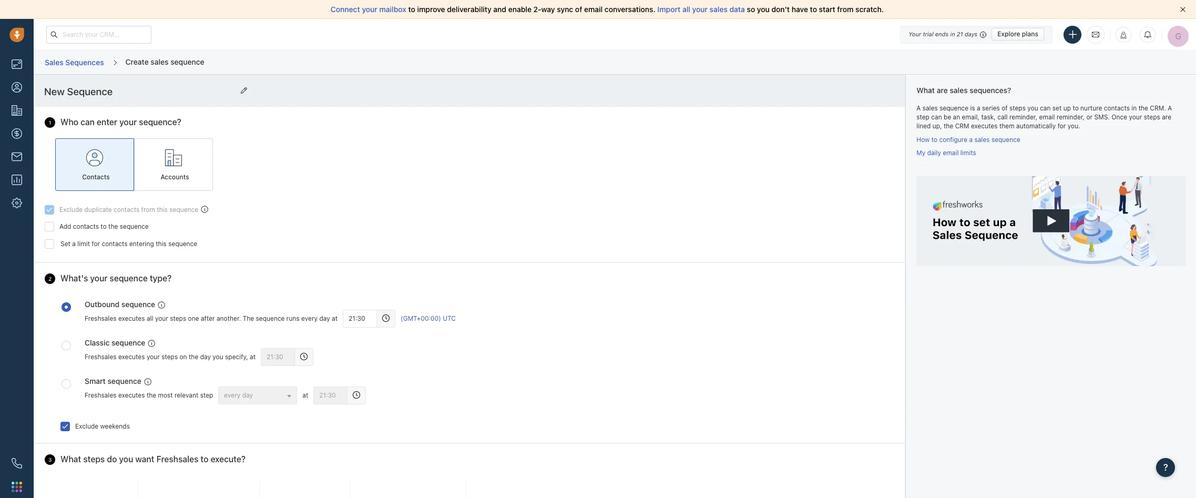 Task type: vqa. For each thing, say whether or not it's contained in the screenshot.
My daily email limits link
yes



Task type: locate. For each thing, give the bounding box(es) containing it.
this right entering
[[156, 240, 167, 248]]

in left 21
[[951, 31, 956, 37]]

a right crm.
[[1168, 104, 1173, 112]]

what's
[[60, 274, 88, 283]]

one
[[188, 315, 199, 323]]

0 vertical spatial a
[[977, 104, 981, 112]]

1 vertical spatial step
[[200, 391, 213, 399]]

steps
[[1010, 104, 1026, 112], [1144, 113, 1161, 121], [170, 315, 186, 323], [162, 353, 178, 361], [83, 454, 105, 464]]

1 horizontal spatial all
[[683, 5, 691, 14]]

2 vertical spatial email
[[943, 149, 959, 157]]

all right import
[[683, 5, 691, 14]]

my
[[917, 149, 926, 157]]

2 vertical spatial at
[[303, 391, 308, 399]]

to right up
[[1073, 104, 1079, 112]]

0 vertical spatial this
[[157, 206, 168, 214]]

contacts down 'add contacts to the sequence'
[[102, 240, 128, 248]]

every down specify,
[[224, 391, 241, 399]]

every
[[301, 315, 318, 323], [224, 391, 241, 399]]

1 vertical spatial in
[[1132, 104, 1137, 112]]

at right every day "button"
[[303, 391, 308, 399]]

day right runs
[[320, 315, 330, 323]]

step up lined
[[917, 113, 930, 121]]

and
[[494, 5, 507, 14]]

1 horizontal spatial a
[[1168, 104, 1173, 112]]

want
[[135, 454, 154, 464]]

2 reminder, from the left
[[1057, 113, 1085, 121]]

from right start
[[838, 5, 854, 14]]

reminder, up automatically
[[1010, 113, 1038, 121]]

every right runs
[[301, 315, 318, 323]]

email down configure
[[943, 149, 959, 157]]

sequence left <span class=" ">sales reps can use this for traditional drip campaigns e.g. reengaging with cold prospects</span> image
[[121, 300, 155, 309]]

is
[[971, 104, 976, 112]]

1 horizontal spatial day
[[242, 391, 253, 399]]

a inside "a sales sequence is a series of steps you can set up to nurture contacts in the crm. a step can be an email, task, call reminder, email reminder, or sms. once your steps are lined up, the crm executes them automatically for you."
[[977, 104, 981, 112]]

0 vertical spatial every
[[301, 315, 318, 323]]

trial
[[923, 31, 934, 37]]

steps down crm.
[[1144, 113, 1161, 121]]

1 horizontal spatial of
[[1002, 104, 1008, 112]]

None text field
[[314, 386, 348, 404]]

0 vertical spatial exclude
[[59, 206, 83, 214]]

for inside "a sales sequence is a series of steps you can set up to nurture contacts in the crm. a step can be an email, task, call reminder, email reminder, or sms. once your steps are lined up, the crm executes them automatically for you."
[[1058, 122, 1066, 130]]

improve
[[417, 5, 445, 14]]

your
[[362, 5, 378, 14], [693, 5, 708, 14], [1130, 113, 1143, 121], [119, 117, 137, 127], [90, 274, 108, 283], [155, 315, 168, 323], [147, 353, 160, 361]]

sales up an
[[950, 86, 968, 95]]

of
[[575, 5, 582, 14], [1002, 104, 1008, 112]]

connect your mailbox to improve deliverability and enable 2-way sync of email conversations. import all your sales data so you don't have to start from scratch.
[[331, 5, 884, 14]]

what up lined
[[917, 86, 935, 95]]

exclude left weekends
[[75, 422, 98, 430]]

are inside "a sales sequence is a series of steps you can set up to nurture contacts in the crm. a step can be an email, task, call reminder, email reminder, or sms. once your steps are lined up, the crm executes them automatically for you."
[[1163, 113, 1172, 121]]

are up the be
[[937, 86, 948, 95]]

of up call
[[1002, 104, 1008, 112]]

of right sync
[[575, 5, 582, 14]]

1 horizontal spatial a
[[970, 135, 973, 143]]

contacts up 'add contacts to the sequence'
[[114, 206, 139, 214]]

freshsales down the outbound
[[85, 315, 117, 323]]

smart
[[85, 376, 106, 385]]

email,
[[962, 113, 980, 121]]

0 vertical spatial of
[[575, 5, 582, 14]]

0 horizontal spatial all
[[147, 315, 153, 323]]

1 vertical spatial are
[[1163, 113, 1172, 121]]

day down specify,
[[242, 391, 253, 399]]

entering
[[129, 240, 154, 248]]

task,
[[982, 113, 996, 121]]

up
[[1064, 104, 1071, 112]]

set a limit for contacts entering this sequence
[[60, 240, 197, 248]]

day right on
[[200, 353, 211, 361]]

0 horizontal spatial email
[[584, 5, 603, 14]]

can left set
[[1040, 104, 1051, 112]]

0 horizontal spatial reminder,
[[1010, 113, 1038, 121]]

a right is
[[977, 104, 981, 112]]

1 horizontal spatial from
[[838, 5, 854, 14]]

connect your mailbox link
[[331, 5, 408, 14]]

a right set
[[72, 240, 76, 248]]

enter
[[97, 117, 117, 127]]

step
[[917, 113, 930, 121], [200, 391, 213, 399]]

to inside "a sales sequence is a series of steps you can set up to nurture contacts in the crm. a step can be an email, task, call reminder, email reminder, or sms. once your steps are lined up, the crm executes them automatically for you."
[[1073, 104, 1079, 112]]

what's new image
[[1120, 31, 1128, 39]]

to
[[408, 5, 415, 14], [810, 5, 817, 14], [1073, 104, 1079, 112], [932, 135, 938, 143], [101, 223, 107, 230], [201, 454, 209, 464]]

executes for classic sequence
[[118, 353, 145, 361]]

a
[[917, 104, 921, 112], [1168, 104, 1173, 112]]

an
[[953, 113, 961, 121]]

your right once at the top right of the page
[[1130, 113, 1143, 121]]

sequence left '<span class=" ">sales reps can use this for weekly check-ins with leads and to run renewal campaigns e.g. renewing a contract</span>' icon
[[112, 338, 145, 347]]

all up '<span class=" ">sales reps can use this for weekly check-ins with leads and to run renewal campaigns e.g. renewing a contract</span>' icon
[[147, 315, 153, 323]]

1 horizontal spatial reminder,
[[1057, 113, 1085, 121]]

sequence
[[171, 57, 204, 66], [940, 104, 969, 112], [992, 135, 1021, 143], [169, 206, 198, 214], [120, 223, 149, 230], [168, 240, 197, 248], [110, 274, 148, 283], [121, 300, 155, 309], [256, 315, 285, 323], [112, 338, 145, 347], [108, 376, 141, 385]]

plans
[[1022, 30, 1039, 38]]

after
[[201, 315, 215, 323]]

in left crm.
[[1132, 104, 1137, 112]]

0 horizontal spatial at
[[250, 353, 256, 361]]

this down accounts
[[157, 206, 168, 214]]

at right runs
[[332, 315, 338, 323]]

reminder,
[[1010, 113, 1038, 121], [1057, 113, 1085, 121]]

explore plans
[[998, 30, 1039, 38]]

in
[[951, 31, 956, 37], [1132, 104, 1137, 112]]

every day
[[224, 391, 253, 399]]

1 a from the left
[[917, 104, 921, 112]]

1 vertical spatial exclude
[[75, 422, 98, 430]]

0 horizontal spatial of
[[575, 5, 582, 14]]

1 vertical spatial for
[[92, 240, 100, 248]]

utc
[[443, 315, 456, 323]]

steps left on
[[162, 353, 178, 361]]

what for what are sales sequences?
[[917, 86, 935, 95]]

sequence down exclude duplicate contacts from this sequence
[[120, 223, 149, 230]]

you up automatically
[[1028, 104, 1039, 112]]

1 horizontal spatial what
[[917, 86, 935, 95]]

1 vertical spatial of
[[1002, 104, 1008, 112]]

contacts
[[1105, 104, 1130, 112], [114, 206, 139, 214], [73, 223, 99, 230], [102, 240, 128, 248]]

exclude for exclude duplicate contacts from this sequence
[[59, 206, 83, 214]]

1 horizontal spatial at
[[303, 391, 308, 399]]

steps up them
[[1010, 104, 1026, 112]]

exclude up add
[[59, 206, 83, 214]]

from up entering
[[141, 206, 155, 214]]

sequence down them
[[992, 135, 1021, 143]]

outbound sequence
[[85, 300, 155, 309]]

your
[[909, 31, 922, 37]]

conversations.
[[605, 5, 656, 14]]

daily
[[928, 149, 942, 157]]

executes
[[972, 122, 998, 130], [118, 315, 145, 323], [118, 353, 145, 361], [118, 391, 145, 399]]

accounts
[[161, 173, 189, 181]]

do
[[107, 454, 117, 464]]

add contacts to the sequence
[[59, 223, 149, 230]]

0 horizontal spatial a
[[917, 104, 921, 112]]

freshsales for smart
[[85, 391, 117, 399]]

for right the limit at the top left of page
[[92, 240, 100, 248]]

what right 3 on the bottom of page
[[60, 454, 81, 464]]

sales
[[710, 5, 728, 14], [151, 57, 169, 66], [950, 86, 968, 95], [923, 104, 938, 112], [975, 135, 990, 143]]

freshsales down classic
[[85, 353, 117, 361]]

2 horizontal spatial email
[[1040, 113, 1055, 121]]

1 vertical spatial from
[[141, 206, 155, 214]]

a sales sequence is a series of steps you can set up to nurture contacts in the crm. a step can be an email, task, call reminder, email reminder, or sms. once your steps are lined up, the crm executes them automatically for you.
[[917, 104, 1173, 130]]

up,
[[933, 122, 942, 130]]

to left execute? at the left bottom of page
[[201, 454, 209, 464]]

step right the 'relevant' on the bottom left of the page
[[200, 391, 213, 399]]

at right specify,
[[250, 353, 256, 361]]

sequence up an
[[940, 104, 969, 112]]

1 vertical spatial what
[[60, 454, 81, 464]]

start
[[819, 5, 836, 14]]

executes down task,
[[972, 122, 998, 130]]

classic
[[85, 338, 110, 347]]

them
[[1000, 122, 1015, 130]]

to right how
[[932, 135, 938, 143]]

<span class=" ">sales reps can use this for prospecting and account-based selling e.g. following up with event attendees</span> image
[[144, 378, 151, 385]]

2 horizontal spatial a
[[977, 104, 981, 112]]

0 horizontal spatial are
[[937, 86, 948, 95]]

None text field
[[44, 83, 236, 100], [343, 310, 377, 328], [261, 348, 295, 366], [44, 83, 236, 100], [343, 310, 377, 328], [261, 348, 295, 366]]

1 horizontal spatial in
[[1132, 104, 1137, 112]]

0 vertical spatial in
[[951, 31, 956, 37]]

reminder, up you.
[[1057, 113, 1085, 121]]

explore plans link
[[992, 28, 1045, 41]]

a
[[977, 104, 981, 112], [970, 135, 973, 143], [72, 240, 76, 248]]

contacts
[[82, 173, 110, 181]]

0 horizontal spatial a
[[72, 240, 76, 248]]

email
[[584, 5, 603, 14], [1040, 113, 1055, 121], [943, 149, 959, 157]]

0 vertical spatial day
[[320, 315, 330, 323]]

sequence left every contact has a unique email address, so don't worry about duplication. image
[[169, 206, 198, 214]]

you right so
[[757, 5, 770, 14]]

what's your sequence type?
[[60, 274, 172, 283]]

all
[[683, 5, 691, 14], [147, 315, 153, 323]]

<span class=" ">sales reps can use this for weekly check-ins with leads and to run renewal campaigns e.g. renewing a contract</span> image
[[148, 340, 155, 347]]

0 vertical spatial step
[[917, 113, 930, 121]]

1 horizontal spatial for
[[1058, 122, 1066, 130]]

0 vertical spatial for
[[1058, 122, 1066, 130]]

sales left "data"
[[710, 5, 728, 14]]

0 vertical spatial from
[[838, 5, 854, 14]]

phone element
[[6, 453, 27, 474]]

executes down <span class=" ">sales reps can use this for prospecting and account-based selling e.g. following up with event attendees</span> icon
[[118, 391, 145, 399]]

you inside "a sales sequence is a series of steps you can set up to nurture contacts in the crm. a step can be an email, task, call reminder, email reminder, or sms. once your steps are lined up, the crm executes them automatically for you."
[[1028, 104, 1039, 112]]

every contact has a unique email address, so don't worry about duplication. image
[[201, 206, 208, 213]]

are down crm.
[[1163, 113, 1172, 121]]

for left you.
[[1058, 122, 1066, 130]]

2 horizontal spatial can
[[1040, 104, 1051, 112]]

sales sequences link
[[44, 54, 104, 71]]

email down set
[[1040, 113, 1055, 121]]

1 vertical spatial email
[[1040, 113, 1055, 121]]

1 horizontal spatial are
[[1163, 113, 1172, 121]]

executes down classic sequence
[[118, 353, 145, 361]]

day
[[320, 315, 330, 323], [200, 353, 211, 361], [242, 391, 253, 399]]

at
[[332, 315, 338, 323], [250, 353, 256, 361], [303, 391, 308, 399]]

a up lined
[[917, 104, 921, 112]]

0 vertical spatial all
[[683, 5, 691, 14]]

0 horizontal spatial step
[[200, 391, 213, 399]]

close image
[[1181, 7, 1186, 12]]

your trial ends in 21 days
[[909, 31, 978, 37]]

are
[[937, 86, 948, 95], [1163, 113, 1172, 121]]

sequence left <span class=" ">sales reps can use this for prospecting and account-based selling e.g. following up with event attendees</span> icon
[[108, 376, 141, 385]]

contacts up once at the top right of the page
[[1105, 104, 1130, 112]]

contacts inside "a sales sequence is a series of steps you can set up to nurture contacts in the crm. a step can be an email, task, call reminder, email reminder, or sms. once your steps are lined up, the crm executes them automatically for you."
[[1105, 104, 1130, 112]]

0 vertical spatial what
[[917, 86, 935, 95]]

can up up,
[[932, 113, 942, 121]]

1 horizontal spatial step
[[917, 113, 930, 121]]

1 vertical spatial every
[[224, 391, 241, 399]]

email right sync
[[584, 5, 603, 14]]

can right "who"
[[81, 117, 95, 127]]

2
[[48, 276, 52, 282]]

a up the "limits"
[[970, 135, 973, 143]]

you
[[757, 5, 770, 14], [1028, 104, 1039, 112], [213, 353, 223, 361], [119, 454, 133, 464]]

1 vertical spatial day
[[200, 353, 211, 361]]

1 vertical spatial at
[[250, 353, 256, 361]]

or
[[1087, 113, 1093, 121]]

21
[[957, 31, 964, 37]]

sales up lined
[[923, 104, 938, 112]]

executes down outbound sequence at the bottom left
[[118, 315, 145, 323]]

0 vertical spatial email
[[584, 5, 603, 14]]

freshsales down smart
[[85, 391, 117, 399]]

2 horizontal spatial at
[[332, 315, 338, 323]]

steps left "one"
[[170, 315, 186, 323]]

your down <span class=" ">sales reps can use this for traditional drip campaigns e.g. reengaging with cold prospects</span> image
[[155, 315, 168, 323]]

2 vertical spatial day
[[242, 391, 253, 399]]

0 horizontal spatial what
[[60, 454, 81, 464]]

1
[[49, 119, 51, 126]]

import all your sales data link
[[658, 5, 747, 14]]

0 horizontal spatial every
[[224, 391, 241, 399]]

your left mailbox
[[362, 5, 378, 14]]

0 horizontal spatial from
[[141, 206, 155, 214]]

1 horizontal spatial every
[[301, 315, 318, 323]]

(gmt+00:00) utc
[[401, 315, 456, 323]]



Task type: describe. For each thing, give the bounding box(es) containing it.
sync
[[557, 5, 573, 14]]

ends
[[936, 31, 949, 37]]

your down '<span class=" ">sales reps can use this for weekly check-ins with leads and to run renewal campaigns e.g. renewing a contract</span>' icon
[[147, 353, 160, 361]]

nurture
[[1081, 104, 1103, 112]]

series
[[983, 104, 1000, 112]]

how to configure a sales sequence link
[[917, 135, 1021, 143]]

my daily email limits
[[917, 149, 977, 157]]

freshsales executes the most relevant step
[[85, 391, 213, 399]]

how to configure a sales sequence
[[917, 135, 1021, 143]]

sales right create
[[151, 57, 169, 66]]

exclude weekends
[[75, 422, 130, 430]]

the down duplicate
[[108, 223, 118, 230]]

add
[[59, 223, 71, 230]]

import
[[658, 5, 681, 14]]

classic sequence
[[85, 338, 145, 347]]

2 a from the left
[[1168, 104, 1173, 112]]

send email image
[[1093, 30, 1100, 39]]

(gmt+00:00)
[[401, 315, 441, 323]]

1 horizontal spatial email
[[943, 149, 959, 157]]

what steps do you want freshsales to execute?
[[60, 454, 246, 464]]

who
[[60, 117, 78, 127]]

executes for outbound sequence
[[118, 315, 145, 323]]

sales
[[45, 58, 63, 67]]

you.
[[1068, 122, 1081, 130]]

freshsales for outbound
[[85, 315, 117, 323]]

contacts up the limit at the top left of page
[[73, 223, 99, 230]]

type?
[[150, 274, 172, 283]]

sales up the "limits"
[[975, 135, 990, 143]]

to left start
[[810, 5, 817, 14]]

my daily email limits link
[[917, 149, 977, 157]]

0 horizontal spatial can
[[81, 117, 95, 127]]

(gmt+00:00) utc link
[[401, 314, 456, 323]]

sequences?
[[970, 86, 1012, 95]]

on
[[180, 353, 187, 361]]

1 vertical spatial a
[[970, 135, 973, 143]]

steps left "do"
[[83, 454, 105, 464]]

once
[[1112, 113, 1128, 121]]

your right what's
[[90, 274, 108, 283]]

the down the be
[[944, 122, 954, 130]]

<span class=" ">sales reps can use this for traditional drip campaigns e.g. reengaging with cold prospects</span> image
[[158, 301, 165, 309]]

3
[[48, 456, 52, 463]]

Search your CRM... text field
[[46, 26, 151, 43]]

step inside "a sales sequence is a series of steps you can set up to nurture contacts in the crm. a step can be an email, task, call reminder, email reminder, or sms. once your steps are lined up, the crm executes them automatically for you."
[[917, 113, 930, 121]]

freshsales right want
[[157, 454, 199, 464]]

call
[[998, 113, 1008, 121]]

of inside "a sales sequence is a series of steps you can set up to nurture contacts in the crm. a step can be an email, task, call reminder, email reminder, or sms. once your steps are lined up, the crm executes them automatically for you."
[[1002, 104, 1008, 112]]

exclude for exclude weekends
[[75, 422, 98, 430]]

set
[[60, 240, 70, 248]]

1 vertical spatial all
[[147, 315, 153, 323]]

to right mailbox
[[408, 5, 415, 14]]

mailbox
[[380, 5, 407, 14]]

the right on
[[189, 353, 198, 361]]

sequence right create
[[171, 57, 204, 66]]

sales sequences
[[45, 58, 104, 67]]

the left 'most'
[[147, 391, 156, 399]]

relevant
[[175, 391, 198, 399]]

days
[[965, 31, 978, 37]]

1 vertical spatial this
[[156, 240, 167, 248]]

scratch.
[[856, 5, 884, 14]]

1 reminder, from the left
[[1010, 113, 1038, 121]]

data
[[730, 5, 745, 14]]

so
[[747, 5, 755, 14]]

way
[[542, 5, 555, 14]]

0 horizontal spatial day
[[200, 353, 211, 361]]

deliverability
[[447, 5, 492, 14]]

2 vertical spatial a
[[72, 240, 76, 248]]

phone image
[[12, 458, 22, 469]]

contacts link
[[55, 138, 134, 191]]

create
[[126, 57, 149, 66]]

configure
[[940, 135, 968, 143]]

2 horizontal spatial day
[[320, 315, 330, 323]]

be
[[944, 113, 952, 121]]

create sales sequence
[[126, 57, 204, 66]]

to down duplicate
[[101, 223, 107, 230]]

runs
[[287, 315, 300, 323]]

sales inside "a sales sequence is a series of steps you can set up to nurture contacts in the crm. a step can be an email, task, call reminder, email reminder, or sms. once your steps are lined up, the crm executes them automatically for you."
[[923, 104, 938, 112]]

your right import
[[693, 5, 708, 14]]

sequences
[[65, 58, 104, 67]]

automatically
[[1017, 122, 1056, 130]]

0 vertical spatial at
[[332, 315, 338, 323]]

sequence right the
[[256, 315, 285, 323]]

set
[[1053, 104, 1062, 112]]

email inside "a sales sequence is a series of steps you can set up to nurture contacts in the crm. a step can be an email, task, call reminder, email reminder, or sms. once your steps are lined up, the crm executes them automatically for you."
[[1040, 113, 1055, 121]]

outbound
[[85, 300, 120, 309]]

duplicate
[[84, 206, 112, 214]]

freshsales executes all your steps one after another. the sequence runs every day at
[[85, 315, 338, 323]]

0 horizontal spatial in
[[951, 31, 956, 37]]

don't
[[772, 5, 790, 14]]

limits
[[961, 149, 977, 157]]

sequence?
[[139, 117, 181, 127]]

smart sequence
[[85, 376, 141, 385]]

exclude duplicate contacts from this sequence
[[59, 206, 198, 214]]

freshsales for classic
[[85, 353, 117, 361]]

what for what steps do you want freshsales to execute?
[[60, 454, 81, 464]]

lined
[[917, 122, 931, 130]]

connect
[[331, 5, 360, 14]]

the left crm.
[[1139, 104, 1149, 112]]

who can enter your sequence?
[[60, 117, 181, 127]]

0 horizontal spatial for
[[92, 240, 100, 248]]

day inside "button"
[[242, 391, 253, 399]]

explore
[[998, 30, 1021, 38]]

accounts link
[[134, 138, 213, 191]]

freshworks switcher image
[[12, 482, 22, 492]]

1 horizontal spatial can
[[932, 113, 942, 121]]

enable
[[509, 5, 532, 14]]

in inside "a sales sequence is a series of steps you can set up to nurture contacts in the crm. a step can be an email, task, call reminder, email reminder, or sms. once your steps are lined up, the crm executes them automatically for you."
[[1132, 104, 1137, 112]]

executes for smart sequence
[[118, 391, 145, 399]]

sequence up type?
[[168, 240, 197, 248]]

your right enter
[[119, 117, 137, 127]]

execute?
[[211, 454, 246, 464]]

freshsales executes your steps on the day you specify, at
[[85, 353, 256, 361]]

your inside "a sales sequence is a series of steps you can set up to nurture contacts in the crm. a step can be an email, task, call reminder, email reminder, or sms. once your steps are lined up, the crm executes them automatically for you."
[[1130, 113, 1143, 121]]

sequence inside "a sales sequence is a series of steps you can set up to nurture contacts in the crm. a step can be an email, task, call reminder, email reminder, or sms. once your steps are lined up, the crm executes them automatically for you."
[[940, 104, 969, 112]]

0 vertical spatial are
[[937, 86, 948, 95]]

executes inside "a sales sequence is a series of steps you can set up to nurture contacts in the crm. a step can be an email, task, call reminder, email reminder, or sms. once your steps are lined up, the crm executes them automatically for you."
[[972, 122, 998, 130]]

every inside "button"
[[224, 391, 241, 399]]

every day button
[[218, 386, 297, 404]]

have
[[792, 5, 808, 14]]

you left specify,
[[213, 353, 223, 361]]

2-
[[534, 5, 542, 14]]

sequence up outbound sequence at the bottom left
[[110, 274, 148, 283]]

you right "do"
[[119, 454, 133, 464]]

what are sales sequences?
[[917, 86, 1012, 95]]

limit
[[77, 240, 90, 248]]



